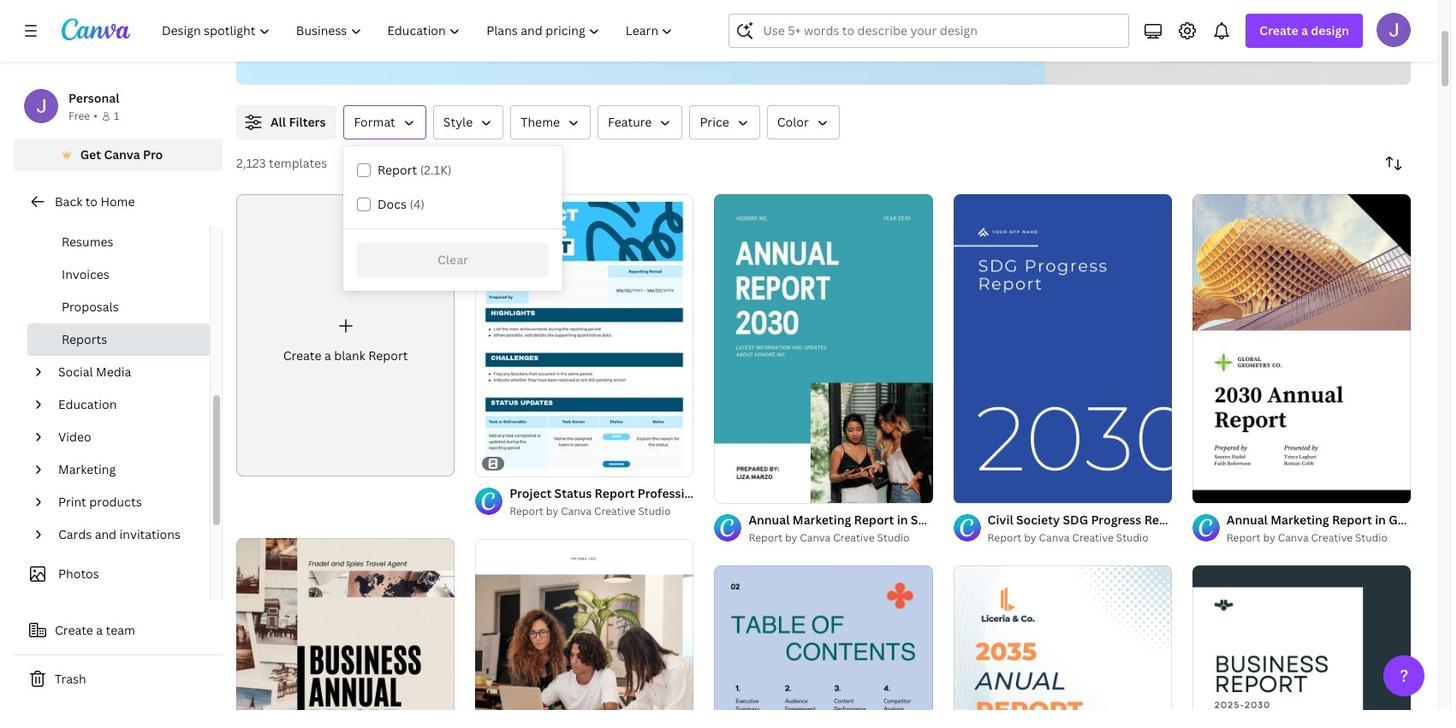 Task type: describe. For each thing, give the bounding box(es) containing it.
(2.1k)
[[420, 162, 452, 178]]

create a blank report link
[[236, 194, 455, 477]]

blue
[[934, 512, 961, 528]]

1 of 10 link for annual marketing report in green blac
[[1193, 194, 1411, 504]]

white
[[964, 512, 998, 528]]

Sort by button
[[1377, 146, 1411, 181]]

video
[[58, 429, 91, 445]]

marketing inside 'marketing' link
[[58, 462, 116, 478]]

social media link
[[51, 356, 200, 389]]

products
[[89, 494, 142, 510]]

team
[[106, 623, 135, 639]]

create a team button
[[14, 614, 223, 648]]

1 of 10 for the annual marketing report in green black simple style image
[[1205, 483, 1235, 496]]

clear button
[[357, 243, 549, 277]]

teal orange modern annual report image
[[954, 566, 1172, 711]]

create for create a blank report
[[283, 348, 322, 364]]

personal
[[69, 90, 119, 106]]

annual marketing report in green blac link
[[1227, 511, 1451, 530]]

canva inside button
[[104, 146, 140, 163]]

pro
[[143, 146, 163, 163]]

cards
[[58, 527, 92, 543]]

green minimalist business report image
[[1193, 566, 1411, 711]]

of for the annual marketing report in green black simple style image
[[1212, 483, 1221, 496]]

blac
[[1427, 512, 1451, 528]]

a for design
[[1302, 22, 1308, 39]]

and
[[95, 527, 117, 543]]

annual marketing report in green blac report by canva creative studio
[[1227, 512, 1451, 545]]

•
[[94, 109, 98, 123]]

2,123 templates
[[236, 155, 327, 171]]

reports
[[62, 331, 107, 348]]

annual marketing report in sky blue white clean style report by canva creative studio
[[749, 512, 1067, 545]]

back to home
[[55, 194, 135, 210]]

filters
[[289, 114, 326, 130]]

education link
[[51, 389, 200, 421]]

10 for civil society sdg progress report in blue white simple and minimal style image
[[985, 483, 996, 496]]

design
[[1311, 22, 1350, 39]]

by inside report by canva creative studio link
[[1024, 531, 1037, 545]]

social
[[58, 364, 93, 380]]

video link
[[51, 421, 200, 454]]

back to home link
[[14, 185, 223, 219]]

0 horizontal spatial report by canva creative studio
[[510, 504, 671, 519]]

to
[[85, 194, 98, 210]]

education
[[58, 396, 117, 413]]

clean
[[1001, 512, 1034, 528]]

by inside annual marketing report in green blac report by canva creative studio
[[1263, 531, 1276, 545]]

print
[[58, 494, 86, 510]]

style inside annual marketing report in sky blue white clean style report by canva creative studio
[[1037, 512, 1067, 528]]

1 horizontal spatial report by canva creative studio
[[988, 531, 1149, 545]]

get canva pro button
[[14, 139, 223, 171]]

print products
[[58, 494, 142, 510]]

annual marketing report in sky blue white clean style link
[[749, 511, 1067, 530]]

by inside annual marketing report in sky blue white clean style report by canva creative studio
[[785, 531, 798, 545]]

canva inside annual marketing report in sky blue white clean style report by canva creative studio
[[800, 531, 831, 545]]

report by canva creative studio link for 2nd the 1 of 10 link
[[988, 530, 1172, 547]]

of for civil society sdg progress report in blue white simple and minimal style image
[[973, 483, 982, 496]]

proposals
[[62, 299, 119, 315]]

report by canva creative studio link for the 1 of 10 link for annual marketing report in sky blue white clean style
[[749, 530, 933, 547]]

(4)
[[410, 196, 425, 212]]

format
[[354, 114, 396, 130]]

in for sky
[[897, 512, 908, 528]]

report (2.1k)
[[378, 162, 452, 178]]

project status report professional doc in dark blue light blue playful abstract style image
[[475, 194, 694, 477]]

cards and invitations link
[[51, 519, 200, 551]]

marketing for annual marketing report in green blac
[[1271, 512, 1330, 528]]

canva inside annual marketing report in green blac report by canva creative studio
[[1278, 531, 1309, 545]]

free
[[69, 109, 90, 123]]

a for team
[[96, 623, 103, 639]]

templates
[[269, 155, 327, 171]]

style inside style button
[[443, 114, 473, 130]]

1 of 10 link for annual marketing report in sky blue white clean style
[[715, 194, 933, 504]]

2 1 of 10 link from the left
[[954, 194, 1172, 504]]

create for create a team
[[55, 623, 93, 639]]

proposals link
[[27, 291, 210, 324]]

photos
[[58, 566, 99, 582]]

jacob simon image
[[1377, 13, 1411, 47]]

Search search field
[[763, 15, 1119, 47]]

studio inside annual marketing report in sky blue white clean style report by canva creative studio
[[877, 531, 910, 545]]

marketing link
[[51, 454, 200, 486]]



Task type: vqa. For each thing, say whether or not it's contained in the screenshot.
right list
no



Task type: locate. For each thing, give the bounding box(es) containing it.
annual for annual marketing report in sky blue white clean style
[[749, 512, 790, 528]]

2 horizontal spatial 1 of 10 link
[[1193, 194, 1411, 504]]

print products link
[[51, 486, 200, 519]]

studio
[[638, 504, 671, 519], [877, 531, 910, 545], [1116, 531, 1149, 545], [1356, 531, 1388, 545]]

report by canva creative studio link
[[510, 504, 694, 521], [749, 530, 933, 547], [988, 530, 1172, 547], [1227, 530, 1411, 547]]

blank
[[334, 348, 365, 364]]

1 report templates image from the left
[[1046, 0, 1411, 85]]

10
[[745, 483, 757, 496], [985, 483, 996, 496], [1224, 483, 1235, 496]]

2 10 from the left
[[985, 483, 996, 496]]

creative inside annual marketing report in sky blue white clean style report by canva creative studio
[[833, 531, 875, 545]]

3 1 of 10 link from the left
[[1193, 194, 1411, 504]]

annual marketing report in green black simple style image
[[1193, 195, 1411, 503]]

docs (4)
[[378, 196, 425, 212]]

format button
[[344, 105, 426, 140]]

2 annual from the left
[[1227, 512, 1268, 528]]

theme button
[[511, 105, 591, 140]]

report templates image
[[1046, 0, 1411, 85], [1153, 0, 1304, 54]]

1 vertical spatial report by canva creative studio
[[988, 531, 1149, 545]]

1 vertical spatial style
[[1037, 512, 1067, 528]]

a inside button
[[96, 623, 103, 639]]

1 vertical spatial create
[[283, 348, 322, 364]]

0 vertical spatial style
[[443, 114, 473, 130]]

theme
[[521, 114, 560, 130]]

1 annual from the left
[[749, 512, 790, 528]]

0 vertical spatial report by canva creative studio
[[510, 504, 671, 519]]

clear
[[438, 252, 468, 268]]

2 vertical spatial a
[[96, 623, 103, 639]]

marketing for annual marketing report in sky blue white clean style
[[793, 512, 851, 528]]

2 horizontal spatial marketing
[[1271, 512, 1330, 528]]

by
[[546, 504, 559, 519], [785, 531, 798, 545], [1024, 531, 1037, 545], [1263, 531, 1276, 545]]

style right clean
[[1037, 512, 1067, 528]]

all
[[271, 114, 286, 130]]

2 of from the left
[[973, 483, 982, 496]]

1 of 10 for civil society sdg progress report in blue white simple and minimal style image
[[966, 483, 996, 496]]

in for green
[[1375, 512, 1386, 528]]

annual
[[749, 512, 790, 528], [1227, 512, 1268, 528]]

canva
[[104, 146, 140, 163], [561, 504, 592, 519], [800, 531, 831, 545], [1039, 531, 1070, 545], [1278, 531, 1309, 545]]

cards and invitations
[[58, 527, 181, 543]]

3 of from the left
[[1212, 483, 1221, 496]]

a inside dropdown button
[[1302, 22, 1308, 39]]

create for create a design
[[1260, 22, 1299, 39]]

social media
[[58, 364, 131, 380]]

photos link
[[24, 558, 200, 591]]

invitations
[[119, 527, 181, 543]]

feature
[[608, 114, 652, 130]]

report by canva creative studio link for the 1 of 10 link associated with annual marketing report in green blac
[[1227, 530, 1411, 547]]

1 horizontal spatial 1 of 10
[[966, 483, 996, 496]]

in inside annual marketing report in green blac report by canva creative studio
[[1375, 512, 1386, 528]]

0 horizontal spatial create
[[55, 623, 93, 639]]

1 1 of 10 link from the left
[[715, 194, 933, 504]]

color
[[777, 114, 809, 130]]

top level navigation element
[[151, 14, 688, 48]]

1 horizontal spatial marketing
[[793, 512, 851, 528]]

2 horizontal spatial create
[[1260, 22, 1299, 39]]

style up (2.1k)
[[443, 114, 473, 130]]

media
[[96, 364, 131, 380]]

in
[[897, 512, 908, 528], [1375, 512, 1386, 528]]

10 for the annual marketing report in green black simple style image
[[1224, 483, 1235, 496]]

create
[[1260, 22, 1299, 39], [283, 348, 322, 364], [55, 623, 93, 639]]

studio inside annual marketing report in green blac report by canva creative studio
[[1356, 531, 1388, 545]]

home
[[101, 194, 135, 210]]

0 horizontal spatial 1 of 10 link
[[715, 194, 933, 504]]

create a blank report
[[283, 348, 408, 364]]

a left design
[[1302, 22, 1308, 39]]

price button
[[690, 105, 760, 140]]

in left green
[[1375, 512, 1386, 528]]

1 10 from the left
[[745, 483, 757, 496]]

create left design
[[1260, 22, 1299, 39]]

color button
[[767, 105, 840, 140]]

1 horizontal spatial annual
[[1227, 512, 1268, 528]]

annual inside annual marketing report in sky blue white clean style report by canva creative studio
[[749, 512, 790, 528]]

1 horizontal spatial a
[[325, 348, 331, 364]]

create left blank
[[283, 348, 322, 364]]

report
[[378, 162, 417, 178], [368, 348, 408, 364], [510, 504, 544, 519], [854, 512, 894, 528], [1332, 512, 1373, 528], [749, 531, 783, 545], [988, 531, 1022, 545], [1227, 531, 1261, 545]]

create inside button
[[55, 623, 93, 639]]

0 horizontal spatial annual
[[749, 512, 790, 528]]

a left team
[[96, 623, 103, 639]]

1 horizontal spatial of
[[973, 483, 982, 496]]

create a blank report element
[[236, 194, 455, 477]]

2 horizontal spatial of
[[1212, 483, 1221, 496]]

creative
[[594, 504, 636, 519], [833, 531, 875, 545], [1072, 531, 1114, 545], [1312, 531, 1353, 545]]

civil society sdg progress report in blue white simple and minimal style image
[[954, 195, 1172, 503]]

None search field
[[729, 14, 1130, 48]]

resumes
[[62, 234, 113, 250]]

2 horizontal spatial 10
[[1224, 483, 1235, 496]]

style button
[[433, 105, 504, 140]]

1 horizontal spatial style
[[1037, 512, 1067, 528]]

marketing inside annual marketing report in sky blue white clean style report by canva creative studio
[[793, 512, 851, 528]]

1 of 10 link
[[715, 194, 933, 504], [954, 194, 1172, 504], [1193, 194, 1411, 504]]

creative inside annual marketing report in green blac report by canva creative studio
[[1312, 531, 1353, 545]]

a left blank
[[325, 348, 331, 364]]

create a design
[[1260, 22, 1350, 39]]

get
[[80, 146, 101, 163]]

marketing
[[58, 462, 116, 478], [793, 512, 851, 528], [1271, 512, 1330, 528]]

2 vertical spatial create
[[55, 623, 93, 639]]

price
[[700, 114, 729, 130]]

a for blank
[[325, 348, 331, 364]]

1 horizontal spatial in
[[1375, 512, 1386, 528]]

1 1 of 10 from the left
[[727, 483, 757, 496]]

1 of from the left
[[734, 483, 743, 496]]

0 horizontal spatial 10
[[745, 483, 757, 496]]

create a team
[[55, 623, 135, 639]]

2,123
[[236, 155, 266, 171]]

create left team
[[55, 623, 93, 639]]

annual inside annual marketing report in green blac report by canva creative studio
[[1227, 512, 1268, 528]]

green
[[1389, 512, 1424, 528]]

2 horizontal spatial 1 of 10
[[1205, 483, 1235, 496]]

1 vertical spatial a
[[325, 348, 331, 364]]

1
[[114, 109, 119, 123], [727, 483, 731, 496], [966, 483, 971, 496], [1205, 483, 1210, 496]]

2 in from the left
[[1375, 512, 1386, 528]]

1 in from the left
[[897, 512, 908, 528]]

0 horizontal spatial marketing
[[58, 462, 116, 478]]

0 horizontal spatial a
[[96, 623, 103, 639]]

in left sky
[[897, 512, 908, 528]]

invoices
[[62, 266, 109, 283]]

marketing report in white beige clean style image
[[475, 540, 694, 711]]

annual for annual marketing report in green blac
[[1227, 512, 1268, 528]]

of
[[734, 483, 743, 496], [973, 483, 982, 496], [1212, 483, 1221, 496]]

style
[[443, 114, 473, 130], [1037, 512, 1067, 528]]

resumes link
[[27, 226, 210, 259]]

2 horizontal spatial a
[[1302, 22, 1308, 39]]

feature button
[[598, 105, 683, 140]]

free •
[[69, 109, 98, 123]]

annual marketing report in sky blue white clean style image
[[715, 195, 933, 503]]

a
[[1302, 22, 1308, 39], [325, 348, 331, 364], [96, 623, 103, 639]]

3 1 of 10 from the left
[[1205, 483, 1235, 496]]

0 horizontal spatial in
[[897, 512, 908, 528]]

1 horizontal spatial create
[[283, 348, 322, 364]]

0 horizontal spatial style
[[443, 114, 473, 130]]

0 horizontal spatial of
[[734, 483, 743, 496]]

1 horizontal spatial 1 of 10 link
[[954, 194, 1172, 504]]

blue minimalist table of contents social media report image
[[715, 566, 933, 711]]

2 report templates image from the left
[[1153, 0, 1304, 54]]

invoices link
[[27, 259, 210, 291]]

0 vertical spatial create
[[1260, 22, 1299, 39]]

beige polaroid travel agent business annual report image
[[236, 539, 455, 711]]

trash
[[55, 671, 86, 688]]

all filters
[[271, 114, 326, 130]]

0 horizontal spatial 1 of 10
[[727, 483, 757, 496]]

2 1 of 10 from the left
[[966, 483, 996, 496]]

back
[[55, 194, 82, 210]]

1 horizontal spatial 10
[[985, 483, 996, 496]]

marketing inside annual marketing report in green blac report by canva creative studio
[[1271, 512, 1330, 528]]

all filters button
[[236, 105, 337, 140]]

trash link
[[14, 663, 223, 697]]

docs
[[378, 196, 407, 212]]

in inside annual marketing report in sky blue white clean style report by canva creative studio
[[897, 512, 908, 528]]

get canva pro
[[80, 146, 163, 163]]

create inside dropdown button
[[1260, 22, 1299, 39]]

create a design button
[[1246, 14, 1363, 48]]

1 of 10
[[727, 483, 757, 496], [966, 483, 996, 496], [1205, 483, 1235, 496]]

sky
[[911, 512, 932, 528]]

report by canva creative studio
[[510, 504, 671, 519], [988, 531, 1149, 545]]

3 10 from the left
[[1224, 483, 1235, 496]]

0 vertical spatial a
[[1302, 22, 1308, 39]]



